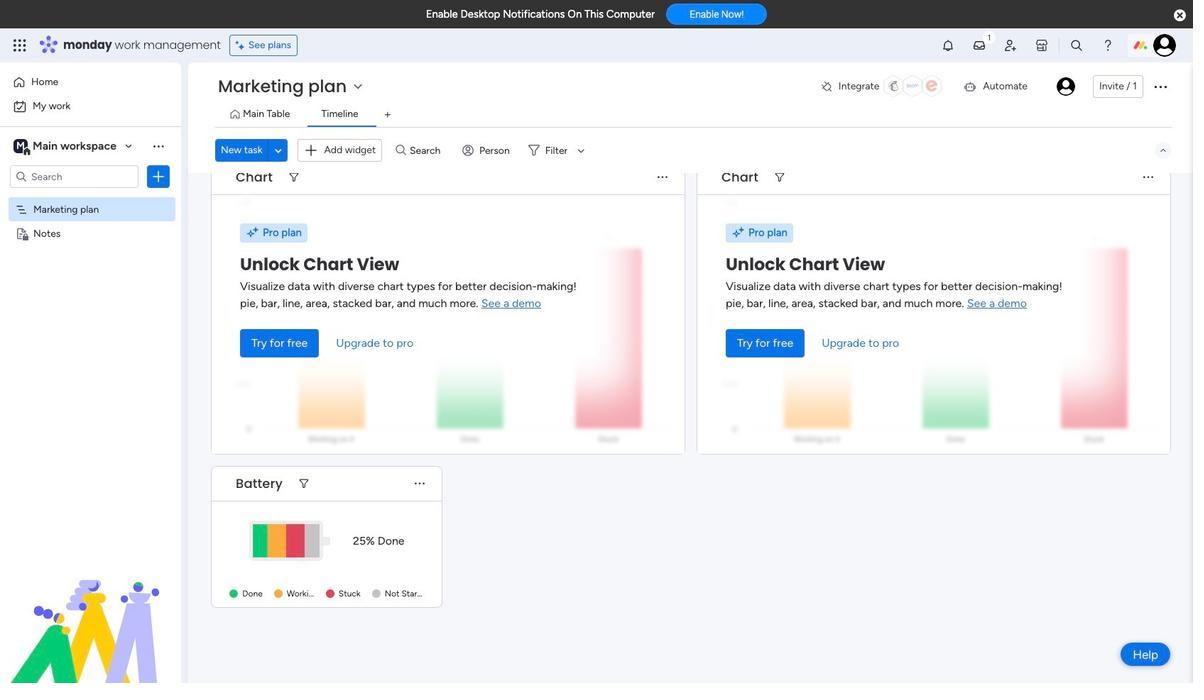 Task type: vqa. For each thing, say whether or not it's contained in the screenshot.
"Home" button
no



Task type: describe. For each thing, give the bounding box(es) containing it.
1 more dots image from the left
[[658, 172, 668, 183]]

2 vertical spatial option
[[0, 196, 181, 199]]

update feed image
[[972, 38, 986, 53]]

invite members image
[[1004, 38, 1018, 53]]

more dots image
[[415, 479, 425, 490]]

arrow down image
[[573, 142, 590, 159]]

1 image
[[983, 29, 996, 45]]

dapulse close image
[[1174, 9, 1186, 23]]

notifications image
[[941, 38, 955, 53]]

help image
[[1101, 38, 1115, 53]]



Task type: locate. For each thing, give the bounding box(es) containing it.
option
[[9, 71, 173, 94], [9, 95, 173, 118], [0, 196, 181, 199]]

options image down workspace options image
[[151, 170, 165, 184]]

angle down image
[[275, 145, 282, 156]]

options image
[[1152, 78, 1169, 95], [151, 170, 165, 184]]

monday marketplace image
[[1035, 38, 1049, 53]]

see plans image
[[236, 38, 248, 53]]

1 horizontal spatial more dots image
[[1143, 172, 1153, 183]]

Search field
[[406, 141, 449, 161]]

1 horizontal spatial options image
[[1152, 78, 1169, 95]]

search everything image
[[1070, 38, 1084, 53]]

workspace selection element
[[13, 138, 119, 156]]

workspace options image
[[151, 139, 165, 153]]

0 vertical spatial options image
[[1152, 78, 1169, 95]]

0 horizontal spatial options image
[[151, 170, 165, 184]]

private board image
[[15, 227, 28, 240]]

lottie animation image
[[0, 540, 181, 684]]

None field
[[232, 168, 276, 187], [718, 168, 762, 187], [232, 475, 286, 494], [232, 168, 276, 187], [718, 168, 762, 187], [232, 475, 286, 494]]

kendall parks image
[[1153, 34, 1176, 57]]

main content
[[188, 0, 1193, 684]]

kendall parks image
[[1057, 77, 1075, 96]]

tab
[[376, 104, 399, 126]]

0 horizontal spatial more dots image
[[658, 172, 668, 183]]

add view image
[[385, 110, 391, 120]]

list box
[[0, 194, 181, 437]]

Search in workspace field
[[30, 169, 119, 185]]

workspace image
[[13, 138, 28, 154]]

1 vertical spatial option
[[9, 95, 173, 118]]

collapse image
[[1158, 145, 1169, 156]]

select product image
[[13, 38, 27, 53]]

more dots image
[[658, 172, 668, 183], [1143, 172, 1153, 183]]

1 vertical spatial options image
[[151, 170, 165, 184]]

options image down kendall parks image
[[1152, 78, 1169, 95]]

0 vertical spatial option
[[9, 71, 173, 94]]

tab list
[[215, 104, 1172, 127]]

v2 search image
[[396, 143, 406, 159]]

2 more dots image from the left
[[1143, 172, 1153, 183]]

lottie animation element
[[0, 540, 181, 684]]



